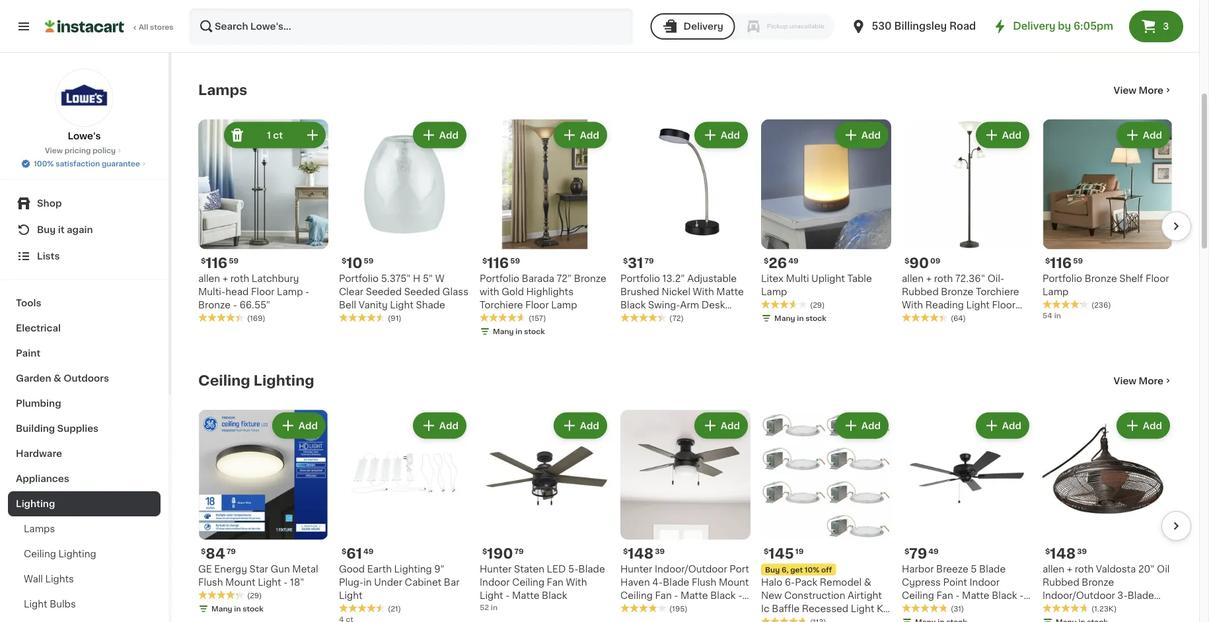 Task type: describe. For each thing, give the bounding box(es) containing it.
earth
[[367, 565, 392, 574]]

plastic
[[673, 314, 704, 323]]

(195)
[[670, 606, 688, 613]]

view pricing policy link
[[45, 145, 124, 156]]

- inside hunter staten led 5-blade indoor ceiling fan with light - matte black 52 in
[[506, 592, 510, 601]]

lamp inside portfolio bronze shelf floor lamp
[[1043, 288, 1069, 297]]

(64)
[[951, 315, 966, 323]]

hardware link
[[8, 442, 161, 467]]

add button for allen + roth 72.36" oil- rubbed bronze torchiere with reading light floor lamp
[[977, 124, 1029, 147]]

more for 116
[[1139, 86, 1164, 95]]

ceiling inside allen + roth valdosta 20" oil rubbed bronze indoor/outdoor 3-blade ceiling fan
[[1043, 605, 1075, 614]]

latchbury
[[252, 274, 299, 284]]

$ 145 19
[[764, 548, 804, 562]]

view for 31
[[1114, 86, 1137, 95]]

buy for buy 6, get 10% off
[[765, 567, 780, 574]]

mount inside hunter indoor/outdoor port haven 4-blade flush mount ceiling fan  - matte black - 44"
[[719, 578, 749, 588]]

$ 84 79
[[201, 548, 236, 562]]

add button for portfolio bronze shelf floor lamp
[[1118, 124, 1169, 147]]

fan inside hunter indoor/outdoor port haven 4-blade flush mount ceiling fan  - matte black - 44"
[[655, 592, 672, 601]]

59 for 5.375"
[[364, 257, 374, 265]]

$ for allen + roth valdosta 20" oil rubbed bronze indoor/outdoor 3-blade ceiling fan
[[1046, 548, 1051, 556]]

view more for 116
[[1114, 86, 1164, 95]]

with down swing-
[[649, 314, 670, 323]]

100% satisfaction guarantee
[[34, 160, 140, 168]]

satisfaction
[[56, 160, 100, 168]]

$ for portfolio barada 72" bronze with gold highlights torchiere floor lamp
[[483, 257, 487, 265]]

0 horizontal spatial ceiling lighting
[[24, 550, 96, 559]]

$ 26 49
[[764, 257, 799, 271]]

product group containing 190
[[480, 410, 610, 613]]

$ for litex multi uplight table lamp
[[764, 257, 769, 265]]

1 vertical spatial lamps link
[[8, 517, 161, 542]]

79 up harbor
[[910, 548, 928, 562]]

roth for 90
[[935, 274, 953, 284]]

add for allen + roth 72.36" oil- rubbed bronze torchiere with reading light floor lamp
[[1003, 131, 1022, 140]]

0 vertical spatial ceiling lighting link
[[198, 373, 314, 389]]

59 for bronze
[[1074, 257, 1083, 265]]

building supplies
[[16, 424, 99, 434]]

allen for 116
[[198, 274, 220, 284]]

light bulbs
[[24, 600, 76, 609]]

see eligible items for ★★★★★
[[644, 22, 728, 31]]

product group containing 145
[[761, 410, 892, 623]]

led
[[547, 565, 566, 574]]

10
[[347, 257, 363, 271]]

100%
[[34, 160, 54, 168]]

ceiling inside hunter indoor/outdoor port haven 4-blade flush mount ceiling fan  - matte black - 44"
[[621, 592, 653, 601]]

black inside portfolio 13.2" adjustable brushed nickel with matte black swing-arm desk lamp with plastic shade
[[621, 301, 646, 310]]

light inside halo 6-pack remodel & new construction airtight ic baffle recessed light kit - white - 6"
[[851, 605, 875, 614]]

(29) for 84
[[247, 593, 262, 600]]

shelf
[[1120, 274, 1144, 284]]

3 button
[[1130, 11, 1184, 42]]

rubbed inside allen + roth 72.36" oil- rubbed bronze torchiere with reading light floor lamp
[[902, 288, 939, 297]]

mount inside ge energy star gun metal flush mount light - 18"
[[225, 578, 256, 588]]

2 seeded from the left
[[404, 288, 440, 297]]

policy
[[93, 147, 116, 154]]

$ for portfolio 5.375" h 5" w clear seeded seeded glass bell vanity light shade
[[342, 257, 347, 265]]

add for portfolio bronze shelf floor lamp
[[1143, 131, 1163, 140]]

add button for allen + roth valdosta 20" oil rubbed bronze indoor/outdoor 3-blade ceiling fan
[[1118, 414, 1169, 438]]

see for ★★★★★
[[644, 22, 662, 31]]

0 horizontal spatial lamps
[[24, 525, 55, 534]]

66.55"
[[240, 301, 271, 310]]

wall lights
[[24, 575, 74, 584]]

(29) for 26
[[810, 302, 825, 309]]

valdosta
[[1096, 565, 1136, 574]]

add button for good earth lighting 9" plug-in under cabinet bar light
[[414, 414, 465, 438]]

(1.23k)
[[1092, 606, 1117, 613]]

cabinet
[[405, 578, 442, 588]]

clear
[[339, 288, 364, 297]]

$ 61 49
[[342, 548, 374, 562]]

39 for +
[[1078, 548, 1088, 556]]

52
[[480, 604, 489, 612]]

with
[[480, 288, 499, 297]]

white
[[768, 618, 795, 623]]

adjustable
[[688, 274, 737, 284]]

54
[[1043, 313, 1053, 320]]

floor inside portfolio bronze shelf floor lamp
[[1146, 274, 1170, 284]]

light inside allen + roth 72.36" oil- rubbed bronze torchiere with reading light floor lamp
[[967, 301, 990, 310]]

18"
[[290, 578, 304, 588]]

$ for harbor breeze 5 blade cypress point indoor ceiling fan - matte black - 52"
[[905, 548, 910, 556]]

shop link
[[8, 190, 161, 217]]

(236)
[[1092, 302, 1112, 309]]

building
[[16, 424, 55, 434]]

view for 148
[[1114, 377, 1137, 386]]

shop
[[37, 199, 62, 208]]

49 for 79
[[929, 548, 939, 556]]

gun
[[271, 565, 290, 574]]

+ for 116
[[223, 274, 228, 284]]

buy 6, get 10% off
[[765, 567, 832, 574]]

stores
[[150, 23, 174, 31]]

bell
[[339, 301, 356, 310]]

supplies
[[57, 424, 99, 434]]

floor inside portfolio barada 72" bronze with gold highlights torchiere floor lamp
[[526, 301, 549, 310]]

bronze inside portfolio barada 72" bronze with gold highlights torchiere floor lamp
[[574, 274, 607, 284]]

100% satisfaction guarantee button
[[21, 156, 148, 169]]

roth for 116
[[231, 274, 249, 284]]

3 many in stock button from the left
[[1043, 0, 1173, 28]]

ceiling inside harbor breeze 5 blade cypress point indoor ceiling fan - matte black - 52"
[[902, 592, 935, 601]]

$ 148 39 for allen
[[1046, 548, 1088, 562]]

with down adjustable
[[693, 288, 714, 297]]

hunter for hunter staten led 5-blade indoor ceiling fan with light - matte black 52 in
[[480, 565, 512, 574]]

cypress
[[902, 578, 941, 588]]

1 ct
[[267, 131, 283, 140]]

portfolio for portfolio 5.375" h 5" w clear seeded seeded glass bell vanity light shade
[[339, 274, 379, 284]]

add for litex multi uplight table lamp
[[862, 131, 881, 140]]

by
[[1059, 21, 1072, 31]]

light inside "good earth lighting 9" plug-in under cabinet bar light"
[[339, 592, 363, 601]]

0 vertical spatial lamps link
[[198, 83, 247, 98]]

guarantee
[[102, 160, 140, 168]]

hunter for hunter indoor/outdoor port haven 4-blade flush mount ceiling fan  - matte black - 44"
[[621, 565, 653, 574]]

& inside "link"
[[54, 374, 61, 383]]

multi-
[[198, 288, 226, 297]]

torchiere for 90
[[976, 288, 1020, 297]]

1 many in stock button from the left
[[198, 0, 329, 15]]

add for harbor breeze 5 blade cypress point indoor ceiling fan - matte black - 52"
[[1003, 422, 1022, 431]]

eligible for (47)
[[805, 22, 840, 31]]

see eligible items button for many in stock
[[198, 18, 329, 40]]

79 for 84
[[227, 548, 236, 556]]

49 for 61
[[364, 548, 374, 556]]

pack
[[795, 578, 818, 588]]

52"
[[902, 605, 918, 614]]

(21)
[[388, 606, 401, 613]]

(31)
[[951, 606, 965, 613]]

portfolio 13.2" adjustable brushed nickel with matte black swing-arm desk lamp with plastic shade
[[621, 274, 744, 323]]

w
[[435, 274, 445, 284]]

it
[[58, 225, 65, 235]]

$ 79 49
[[905, 548, 939, 562]]

nickel
[[662, 288, 691, 297]]

add button for halo 6-pack remodel & new construction airtight ic baffle recessed light kit - white - 6"
[[837, 414, 888, 438]]

$ 116 59 for gold
[[483, 257, 520, 271]]

h
[[413, 274, 421, 284]]

blade inside harbor breeze 5 blade cypress point indoor ceiling fan - matte black - 52"
[[980, 565, 1006, 574]]

delivery for delivery
[[684, 22, 724, 31]]

$ for hunter indoor/outdoor port haven 4-blade flush mount ceiling fan  - matte black - 44"
[[623, 548, 628, 556]]

litex
[[761, 274, 784, 284]]

building supplies link
[[8, 416, 161, 442]]

items for ★★★★★
[[701, 22, 728, 31]]

rubbed inside allen + roth valdosta 20" oil rubbed bronze indoor/outdoor 3-blade ceiling fan
[[1043, 578, 1080, 588]]

point
[[944, 578, 968, 588]]

lamp inside allen + roth latchbury multi-head floor lamp - bronze - 66.55"
[[277, 288, 303, 297]]

shade inside portfolio 13.2" adjustable brushed nickel with matte black swing-arm desk lamp with plastic shade
[[706, 314, 736, 323]]

portfolio 5.375" h 5" w clear seeded seeded glass bell vanity light shade
[[339, 274, 469, 310]]

$ 90 09
[[905, 257, 941, 271]]

matte inside harbor breeze 5 blade cypress point indoor ceiling fan - matte black - 52"
[[962, 592, 990, 601]]

79 for 190
[[515, 548, 524, 556]]

5"
[[423, 274, 433, 284]]

see eligible items button for (47)
[[761, 15, 892, 38]]

ceiling inside hunter staten led 5-blade indoor ceiling fan with light - matte black 52 in
[[512, 578, 545, 588]]

breeze
[[937, 565, 969, 574]]

19
[[796, 548, 804, 556]]

bar
[[444, 578, 460, 588]]

allen for 90
[[902, 274, 924, 284]]

black inside hunter indoor/outdoor port haven 4-blade flush mount ceiling fan  - matte black - 44"
[[711, 592, 736, 601]]

148 for allen
[[1051, 548, 1076, 562]]

add for allen + roth valdosta 20" oil rubbed bronze indoor/outdoor 3-blade ceiling fan
[[1143, 422, 1163, 431]]

portfolio for portfolio bronze shelf floor lamp
[[1043, 274, 1083, 284]]

new
[[761, 592, 782, 601]]

floor inside allen + roth 72.36" oil- rubbed bronze torchiere with reading light floor lamp
[[993, 301, 1016, 310]]

add for portfolio 5.375" h 5" w clear seeded seeded glass bell vanity light shade
[[439, 131, 459, 140]]

3
[[1163, 22, 1170, 31]]

harbor
[[902, 565, 934, 574]]

oil
[[1157, 565, 1170, 574]]

Search field
[[190, 9, 632, 44]]

roth for 148
[[1075, 565, 1094, 574]]

lowe's link
[[55, 69, 113, 143]]

wall lights link
[[8, 567, 161, 592]]

garden & outdoors link
[[8, 366, 161, 391]]

& inside halo 6-pack remodel & new construction airtight ic baffle recessed light kit - white - 6"
[[864, 578, 872, 588]]

see eligible items for many in stock
[[221, 24, 306, 34]]

allen for 148
[[1043, 565, 1065, 574]]

product group containing 84
[[198, 410, 329, 618]]

flush inside hunter indoor/outdoor port haven 4-blade flush mount ceiling fan  - matte black - 44"
[[692, 578, 717, 588]]

black inside hunter staten led 5-blade indoor ceiling fan with light - matte black 52 in
[[542, 592, 567, 601]]

instacart logo image
[[45, 19, 124, 34]]

multi
[[786, 274, 809, 284]]

add for portfolio 13.2" adjustable brushed nickel with matte black swing-arm desk lamp with plastic shade
[[721, 131, 740, 140]]

delivery by 6:05pm link
[[992, 19, 1114, 34]]

116 for gold
[[487, 257, 509, 271]]



Task type: locate. For each thing, give the bounding box(es) containing it.
+ left valdosta
[[1067, 565, 1073, 574]]

torchiere down the oil-
[[976, 288, 1020, 297]]

indoor/outdoor inside hunter indoor/outdoor port haven 4-blade flush mount ceiling fan  - matte black - 44"
[[655, 565, 728, 574]]

39 up allen + roth valdosta 20" oil rubbed bronze indoor/outdoor 3-blade ceiling fan
[[1078, 548, 1088, 556]]

1 horizontal spatial 116
[[487, 257, 509, 271]]

44"
[[621, 605, 637, 614]]

1 horizontal spatial hunter
[[621, 565, 653, 574]]

item carousel region for lamps
[[180, 114, 1192, 352]]

59 up portfolio bronze shelf floor lamp
[[1074, 257, 1083, 265]]

1 $ 116 59 from the left
[[201, 257, 239, 271]]

delivery by 6:05pm
[[1014, 21, 1114, 31]]

item carousel region containing 116
[[180, 114, 1192, 352]]

torchiere inside portfolio barada 72" bronze with gold highlights torchiere floor lamp
[[480, 301, 523, 310]]

bronze down valdosta
[[1082, 578, 1115, 588]]

litex multi uplight table lamp
[[761, 274, 872, 297]]

$ inside "$ 84 79"
[[201, 548, 206, 556]]

2 horizontal spatial roth
[[1075, 565, 1094, 574]]

outdoors
[[64, 374, 109, 383]]

remove allen + roth latchbury multi-head floor lamp - bronze - 66.55" image
[[229, 128, 245, 143]]

1 indoor from the left
[[480, 578, 510, 588]]

1 vertical spatial buy
[[765, 567, 780, 574]]

2 horizontal spatial 49
[[929, 548, 939, 556]]

product group containing 61
[[339, 410, 469, 623]]

$ for ge energy star gun metal flush mount light - 18"
[[201, 548, 206, 556]]

roth down 09
[[935, 274, 953, 284]]

indoor inside harbor breeze 5 blade cypress point indoor ceiling fan - matte black - 52"
[[970, 578, 1000, 588]]

9"
[[434, 565, 445, 574]]

flush right 4-
[[692, 578, 717, 588]]

portfolio up brushed
[[621, 274, 660, 284]]

item carousel region containing 84
[[180, 405, 1192, 623]]

see eligible items button for ★★★★★
[[621, 15, 751, 38]]

hunter inside hunter staten led 5-blade indoor ceiling fan with light - matte black 52 in
[[480, 565, 512, 574]]

table
[[848, 274, 872, 284]]

bronze inside allen + roth latchbury multi-head floor lamp - bronze - 66.55"
[[198, 301, 231, 310]]

good
[[339, 565, 365, 574]]

bronze inside portfolio bronze shelf floor lamp
[[1085, 274, 1118, 284]]

fan inside harbor breeze 5 blade cypress point indoor ceiling fan - matte black - 52"
[[937, 592, 954, 601]]

59 for barada
[[510, 257, 520, 265]]

0 vertical spatial view
[[1114, 86, 1137, 95]]

gold
[[502, 288, 524, 297]]

fan inside allen + roth valdosta 20" oil rubbed bronze indoor/outdoor 3-blade ceiling fan
[[1078, 605, 1094, 614]]

2 mount from the left
[[719, 578, 749, 588]]

mount
[[225, 578, 256, 588], [719, 578, 749, 588]]

product group containing 26
[[761, 120, 892, 327]]

59 up head
[[229, 257, 239, 265]]

0 vertical spatial shade
[[416, 301, 445, 310]]

$ 31 79
[[623, 257, 654, 271]]

1 horizontal spatial indoor
[[970, 578, 1000, 588]]

79 inside $ 190 79
[[515, 548, 524, 556]]

bronze up (236)
[[1085, 274, 1118, 284]]

add for ge energy star gun metal flush mount light - 18"
[[299, 422, 318, 431]]

- inside ge energy star gun metal flush mount light - 18"
[[284, 578, 288, 588]]

view more link for 116
[[1114, 84, 1173, 97]]

seeded
[[366, 288, 402, 297], [404, 288, 440, 297]]

$ 148 39 up haven
[[623, 548, 665, 562]]

blade right led
[[579, 565, 605, 574]]

hunter inside hunter indoor/outdoor port haven 4-blade flush mount ceiling fan  - matte black - 44"
[[621, 565, 653, 574]]

hunter
[[480, 565, 512, 574], [621, 565, 653, 574]]

lamp up 54 in
[[1043, 288, 1069, 297]]

116 up multi-
[[206, 257, 228, 271]]

with
[[693, 288, 714, 297], [902, 301, 923, 310], [649, 314, 670, 323], [566, 578, 587, 588]]

matte inside hunter indoor/outdoor port haven 4-blade flush mount ceiling fan  - matte black - 44"
[[681, 592, 708, 601]]

all stores
[[139, 23, 174, 31]]

1 horizontal spatial rubbed
[[1043, 578, 1080, 588]]

0 horizontal spatial flush
[[198, 578, 223, 588]]

metal
[[292, 565, 318, 574]]

halo
[[761, 578, 783, 588]]

0 vertical spatial rubbed
[[902, 288, 939, 297]]

lowe's logo image
[[55, 69, 113, 127]]

increment quantity of allen + roth latchbury multi-head floor lamp - bronze - 66.55" image
[[305, 128, 321, 143]]

ge
[[198, 565, 212, 574]]

-
[[305, 288, 310, 297], [233, 301, 237, 310], [284, 578, 288, 588], [506, 592, 510, 601], [674, 592, 679, 601], [738, 592, 743, 601], [956, 592, 960, 601], [1020, 592, 1024, 601], [761, 618, 766, 623], [797, 618, 801, 623]]

ceiling lighting link up lights
[[8, 542, 161, 567]]

highlights
[[527, 288, 574, 297]]

0 horizontal spatial delivery
[[684, 22, 724, 31]]

bronze down multi-
[[198, 301, 231, 310]]

floor up (157)
[[526, 301, 549, 310]]

seeded down h
[[404, 288, 440, 297]]

see eligible items for (47)
[[784, 22, 869, 31]]

airtight
[[848, 592, 882, 601]]

light down wall
[[24, 600, 47, 609]]

1 item carousel region from the top
[[180, 114, 1192, 352]]

0 vertical spatial view more link
[[1114, 84, 1173, 97]]

portfolio inside portfolio bronze shelf floor lamp
[[1043, 274, 1083, 284]]

1 horizontal spatial lamps link
[[198, 83, 247, 98]]

0 horizontal spatial seeded
[[366, 288, 402, 297]]

add for portfolio barada 72" bronze with gold highlights torchiere floor lamp
[[580, 131, 600, 140]]

1 view more from the top
[[1114, 86, 1164, 95]]

$ for allen + roth latchbury multi-head floor lamp - bronze - 66.55"
[[201, 257, 206, 265]]

39
[[655, 548, 665, 556], [1078, 548, 1088, 556]]

0 horizontal spatial $ 116 59
[[201, 257, 239, 271]]

lamp down reading
[[902, 314, 928, 323]]

eligible
[[664, 22, 699, 31], [805, 22, 840, 31], [946, 22, 980, 31], [242, 24, 277, 34], [1086, 38, 1121, 47]]

roth inside allen + roth valdosta 20" oil rubbed bronze indoor/outdoor 3-blade ceiling fan
[[1075, 565, 1094, 574]]

2 39 from the left
[[1078, 548, 1088, 556]]

all stores link
[[45, 8, 175, 45]]

rubbed
[[902, 288, 939, 297], [1043, 578, 1080, 588]]

2 view more from the top
[[1114, 377, 1164, 386]]

delivery inside the delivery button
[[684, 22, 724, 31]]

1 vertical spatial ceiling lighting link
[[8, 542, 161, 567]]

torchiere for 116
[[480, 301, 523, 310]]

0 horizontal spatial 148
[[628, 548, 654, 562]]

0 horizontal spatial $ 148 39
[[623, 548, 665, 562]]

1 vertical spatial &
[[864, 578, 872, 588]]

$ inside $ 90 09
[[905, 257, 910, 265]]

energy
[[214, 565, 247, 574]]

lamps down appliances at the bottom left of page
[[24, 525, 55, 534]]

3 59 from the left
[[510, 257, 520, 265]]

allen down 90
[[902, 274, 924, 284]]

1 148 from the left
[[628, 548, 654, 562]]

add
[[439, 131, 459, 140], [580, 131, 600, 140], [721, 131, 740, 140], [862, 131, 881, 140], [1003, 131, 1022, 140], [1143, 131, 1163, 140], [299, 422, 318, 431], [439, 422, 459, 431], [580, 422, 600, 431], [721, 422, 740, 431], [862, 422, 881, 431], [1003, 422, 1022, 431], [1143, 422, 1163, 431]]

$ 116 59 up multi-
[[201, 257, 239, 271]]

light down airtight
[[851, 605, 875, 614]]

matte up (31)
[[962, 592, 990, 601]]

$ for buy 6, get 10% off
[[764, 548, 769, 556]]

shade
[[416, 301, 445, 310], [706, 314, 736, 323]]

with inside hunter staten led 5-blade indoor ceiling fan with light - matte black 52 in
[[566, 578, 587, 588]]

$ 148 39 up allen + roth valdosta 20" oil rubbed bronze indoor/outdoor 3-blade ceiling fan
[[1046, 548, 1088, 562]]

matte inside portfolio 13.2" adjustable brushed nickel with matte black swing-arm desk lamp with plastic shade
[[717, 288, 744, 297]]

swing-
[[648, 301, 681, 310]]

2 horizontal spatial allen
[[1043, 565, 1065, 574]]

116 up with
[[487, 257, 509, 271]]

plumbing link
[[8, 391, 161, 416]]

star
[[250, 565, 268, 574]]

product group containing 79
[[902, 410, 1032, 623]]

lamp inside allen + roth 72.36" oil- rubbed bronze torchiere with reading light floor lamp
[[902, 314, 928, 323]]

59 inside $ 10 59
[[364, 257, 374, 265]]

0 horizontal spatial 116
[[206, 257, 228, 271]]

seeded up vanity
[[366, 288, 402, 297]]

$ inside the $ 26 49
[[764, 257, 769, 265]]

2 116 from the left
[[487, 257, 509, 271]]

blade inside hunter indoor/outdoor port haven 4-blade flush mount ceiling fan  - matte black - 44"
[[663, 578, 690, 588]]

$ 116 59
[[201, 257, 239, 271], [483, 257, 520, 271], [1046, 257, 1083, 271]]

matte down staten
[[512, 592, 540, 601]]

1 $ 148 39 from the left
[[623, 548, 665, 562]]

4 portfolio from the left
[[1043, 274, 1083, 284]]

$ inside $ 145 19
[[764, 548, 769, 556]]

bronze inside allen + roth 72.36" oil- rubbed bronze torchiere with reading light floor lamp
[[941, 288, 974, 297]]

+ inside allen + roth latchbury multi-head floor lamp - bronze - 66.55"
[[223, 274, 228, 284]]

light inside hunter staten led 5-blade indoor ceiling fan with light - matte black 52 in
[[480, 592, 503, 601]]

allen inside allen + roth valdosta 20" oil rubbed bronze indoor/outdoor 3-blade ceiling fan
[[1043, 565, 1065, 574]]

2 $ 148 39 from the left
[[1046, 548, 1088, 562]]

1 vertical spatial indoor/outdoor
[[1043, 592, 1116, 601]]

with left reading
[[902, 301, 923, 310]]

all
[[139, 23, 148, 31]]

79 right 84
[[227, 548, 236, 556]]

79 inside "$ 84 79"
[[227, 548, 236, 556]]

portfolio inside portfolio barada 72" bronze with gold highlights torchiere floor lamp
[[480, 274, 520, 284]]

shade down 5"
[[416, 301, 445, 310]]

None search field
[[189, 8, 634, 45]]

indoor/outdoor inside allen + roth valdosta 20" oil rubbed bronze indoor/outdoor 3-blade ceiling fan
[[1043, 592, 1116, 601]]

0 vertical spatial ceiling lighting
[[198, 374, 314, 388]]

79 for 31
[[645, 257, 654, 265]]

0 vertical spatial &
[[54, 374, 61, 383]]

2 many in stock button from the left
[[339, 0, 469, 15]]

1 horizontal spatial $ 148 39
[[1046, 548, 1088, 562]]

hunter up haven
[[621, 565, 653, 574]]

hunter down 190
[[480, 565, 512, 574]]

0 vertical spatial more
[[1139, 86, 1164, 95]]

0 horizontal spatial mount
[[225, 578, 256, 588]]

buy up halo
[[765, 567, 780, 574]]

0 horizontal spatial allen
[[198, 274, 220, 284]]

+ up head
[[223, 274, 228, 284]]

1 horizontal spatial 49
[[789, 257, 799, 265]]

add for halo 6-pack remodel & new construction airtight ic baffle recessed light kit - white - 6"
[[862, 422, 881, 431]]

4 59 from the left
[[1074, 257, 1083, 265]]

$ 116 59 up portfolio bronze shelf floor lamp
[[1046, 257, 1083, 271]]

portfolio down $ 10 59
[[339, 274, 379, 284]]

light inside ge energy star gun metal flush mount light - 18"
[[258, 578, 281, 588]]

0 vertical spatial torchiere
[[976, 288, 1020, 297]]

0 horizontal spatial shade
[[416, 301, 445, 310]]

1 view more link from the top
[[1114, 84, 1173, 97]]

fan inside hunter staten led 5-blade indoor ceiling fan with light - matte black 52 in
[[547, 578, 564, 588]]

product group containing 10
[[339, 120, 469, 324]]

view more link for 148
[[1114, 375, 1173, 388]]

allen up multi-
[[198, 274, 220, 284]]

allen
[[198, 274, 220, 284], [902, 274, 924, 284], [1043, 565, 1065, 574]]

2 vertical spatial view
[[1114, 377, 1137, 386]]

49 inside the $ 26 49
[[789, 257, 799, 265]]

0 horizontal spatial indoor/outdoor
[[655, 565, 728, 574]]

530
[[872, 21, 892, 31]]

2 horizontal spatial $ 116 59
[[1046, 257, 1083, 271]]

+ for 148
[[1067, 565, 1073, 574]]

1 39 from the left
[[655, 548, 665, 556]]

$ inside "$ 31 79"
[[623, 257, 628, 265]]

add button for hunter indoor/outdoor port haven 4-blade flush mount ceiling fan  - matte black - 44"
[[696, 414, 747, 438]]

530 billingsley road button
[[851, 8, 976, 45]]

2 more from the top
[[1139, 377, 1164, 386]]

lamp down highlights
[[551, 301, 577, 310]]

more
[[1139, 86, 1164, 95], [1139, 377, 1164, 386]]

blade down 20"
[[1128, 592, 1155, 601]]

see for many in stock
[[221, 24, 239, 34]]

79 right 190
[[515, 548, 524, 556]]

with inside allen + roth 72.36" oil- rubbed bronze torchiere with reading light floor lamp
[[902, 301, 923, 310]]

& up airtight
[[864, 578, 872, 588]]

add button for harbor breeze 5 blade cypress point indoor ceiling fan - matte black - 52"
[[977, 414, 1029, 438]]

1 mount from the left
[[225, 578, 256, 588]]

shade inside the portfolio 5.375" h 5" w clear seeded seeded glass bell vanity light shade
[[416, 301, 445, 310]]

light down "72.36""
[[967, 301, 990, 310]]

flush
[[198, 578, 223, 588], [692, 578, 717, 588]]

product group containing 90
[[902, 120, 1032, 324]]

59
[[229, 257, 239, 265], [364, 257, 374, 265], [510, 257, 520, 265], [1074, 257, 1083, 265]]

$ for hunter staten led 5-blade indoor ceiling fan with light - matte black
[[483, 548, 487, 556]]

torchiere down gold
[[480, 301, 523, 310]]

blade up the '(195)'
[[663, 578, 690, 588]]

116 for head
[[206, 257, 228, 271]]

0 horizontal spatial 39
[[655, 548, 665, 556]]

1 horizontal spatial lamps
[[198, 84, 247, 97]]

49 right 26
[[789, 257, 799, 265]]

portfolio inside the portfolio 5.375" h 5" w clear seeded seeded glass bell vanity light shade
[[339, 274, 379, 284]]

blade right 5
[[980, 565, 1006, 574]]

light down plug-
[[339, 592, 363, 601]]

49 up harbor
[[929, 548, 939, 556]]

59 right the 10
[[364, 257, 374, 265]]

electrical
[[16, 324, 61, 333]]

delivery inside delivery by 6:05pm link
[[1014, 21, 1056, 31]]

light up 52
[[480, 592, 503, 601]]

$ 116 59 up gold
[[483, 257, 520, 271]]

indoor down 5
[[970, 578, 1000, 588]]

1 vertical spatial ceiling lighting
[[24, 550, 96, 559]]

49 for 26
[[789, 257, 799, 265]]

indoor
[[480, 578, 510, 588], [970, 578, 1000, 588]]

0 horizontal spatial (29)
[[247, 593, 262, 600]]

2 indoor from the left
[[970, 578, 1000, 588]]

1 seeded from the left
[[366, 288, 402, 297]]

items for (47)
[[842, 22, 869, 31]]

530 billingsley road
[[872, 21, 976, 31]]

& right 'garden'
[[54, 374, 61, 383]]

bronze right 72"
[[574, 274, 607, 284]]

black
[[621, 301, 646, 310], [542, 592, 567, 601], [711, 592, 736, 601], [992, 592, 1018, 601]]

portfolio inside portfolio 13.2" adjustable brushed nickel with matte black swing-arm desk lamp with plastic shade
[[621, 274, 660, 284]]

item carousel region for ceiling lighting
[[180, 405, 1192, 623]]

lighting inside "good earth lighting 9" plug-in under cabinet bar light"
[[394, 565, 432, 574]]

0 vertical spatial indoor/outdoor
[[655, 565, 728, 574]]

09
[[931, 257, 941, 265]]

add button for ge energy star gun metal flush mount light - 18"
[[274, 414, 325, 438]]

2 148 from the left
[[1051, 548, 1076, 562]]

floor right shelf
[[1146, 274, 1170, 284]]

1 horizontal spatial seeded
[[404, 288, 440, 297]]

lamp down litex
[[761, 288, 788, 297]]

lamp inside portfolio barada 72" bronze with gold highlights torchiere floor lamp
[[551, 301, 577, 310]]

vanity
[[359, 301, 388, 310]]

buy it again link
[[8, 217, 161, 243]]

in inside hunter staten led 5-blade indoor ceiling fan with light - matte black 52 in
[[491, 604, 498, 612]]

see for (47)
[[784, 22, 803, 31]]

2 horizontal spatial many in stock button
[[1043, 0, 1173, 28]]

add for good earth lighting 9" plug-in under cabinet bar light
[[439, 422, 459, 431]]

1 vertical spatial shade
[[706, 314, 736, 323]]

plug-
[[339, 578, 364, 588]]

$ for portfolio bronze shelf floor lamp
[[1046, 257, 1051, 265]]

product group
[[198, 0, 329, 40], [621, 0, 751, 38], [761, 0, 892, 38], [1043, 0, 1173, 54], [198, 120, 329, 324], [339, 120, 469, 324], [480, 120, 610, 340], [621, 120, 751, 324], [761, 120, 892, 327], [902, 120, 1032, 324], [1043, 120, 1173, 322], [198, 410, 329, 618], [339, 410, 469, 623], [480, 410, 610, 613], [621, 410, 751, 615], [761, 410, 892, 623], [902, 410, 1032, 623], [1043, 410, 1173, 623]]

portfolio up with
[[480, 274, 520, 284]]

bronze up reading
[[941, 288, 974, 297]]

$ for good earth lighting 9" plug-in under cabinet bar light
[[342, 548, 347, 556]]

portfolio for portfolio barada 72" bronze with gold highlights torchiere floor lamp
[[480, 274, 520, 284]]

floor up 66.55"
[[251, 288, 275, 297]]

1 horizontal spatial indoor/outdoor
[[1043, 592, 1116, 601]]

$ for portfolio 13.2" adjustable brushed nickel with matte black swing-arm desk lamp with plastic shade
[[623, 257, 628, 265]]

2 horizontal spatial +
[[1067, 565, 1073, 574]]

0 horizontal spatial roth
[[231, 274, 249, 284]]

49 inside $ 61 49
[[364, 548, 374, 556]]

baffle
[[772, 605, 800, 614]]

lists link
[[8, 243, 161, 270]]

portfolio for portfolio 13.2" adjustable brushed nickel with matte black swing-arm desk lamp with plastic shade
[[621, 274, 660, 284]]

0 horizontal spatial +
[[223, 274, 228, 284]]

staten
[[514, 565, 545, 574]]

148 for hunter
[[628, 548, 654, 562]]

+ inside allen + roth 72.36" oil- rubbed bronze torchiere with reading light floor lamp
[[927, 274, 932, 284]]

product group containing 31
[[621, 120, 751, 324]]

$ inside "$ 79 49"
[[905, 548, 910, 556]]

49
[[789, 257, 799, 265], [364, 548, 374, 556], [929, 548, 939, 556]]

0 vertical spatial (29)
[[810, 302, 825, 309]]

72"
[[557, 274, 572, 284]]

portfolio barada 72" bronze with gold highlights torchiere floor lamp
[[480, 274, 607, 310]]

1 vertical spatial lamps
[[24, 525, 55, 534]]

(29) down ge energy star gun metal flush mount light - 18"
[[247, 593, 262, 600]]

floor down the oil-
[[993, 301, 1016, 310]]

portfolio up 54 in
[[1043, 274, 1083, 284]]

blade inside hunter staten led 5-blade indoor ceiling fan with light - matte black 52 in
[[579, 565, 605, 574]]

79 inside "$ 31 79"
[[645, 257, 654, 265]]

view more for 148
[[1114, 377, 1164, 386]]

0 horizontal spatial hunter
[[480, 565, 512, 574]]

matte up desk
[[717, 288, 744, 297]]

190
[[487, 548, 513, 562]]

harbor breeze 5 blade cypress point indoor ceiling fan - matte black - 52"
[[902, 565, 1024, 614]]

1 horizontal spatial many in stock button
[[339, 0, 469, 15]]

1 59 from the left
[[229, 257, 239, 265]]

bronze inside allen + roth valdosta 20" oil rubbed bronze indoor/outdoor 3-blade ceiling fan
[[1082, 578, 1115, 588]]

ceiling lighting down (169)
[[198, 374, 314, 388]]

delivery for delivery by 6:05pm
[[1014, 21, 1056, 31]]

2 $ 116 59 from the left
[[483, 257, 520, 271]]

uplight
[[812, 274, 845, 284]]

wall
[[24, 575, 43, 584]]

blade inside allen + roth valdosta 20" oil rubbed bronze indoor/outdoor 3-blade ceiling fan
[[1128, 592, 1155, 601]]

0 vertical spatial buy
[[37, 225, 56, 235]]

lamp inside portfolio 13.2" adjustable brushed nickel with matte black swing-arm desk lamp with plastic shade
[[621, 314, 647, 323]]

lamps link up remove allen + roth latchbury multi-head floor lamp - bronze - 66.55" image
[[198, 83, 247, 98]]

1 horizontal spatial 148
[[1051, 548, 1076, 562]]

1 vertical spatial view more link
[[1114, 375, 1173, 388]]

add for hunter indoor/outdoor port haven 4-blade flush mount ceiling fan  - matte black - 44"
[[721, 422, 740, 431]]

1 horizontal spatial mount
[[719, 578, 749, 588]]

$ 148 39 for hunter
[[623, 548, 665, 562]]

flush inside ge energy star gun metal flush mount light - 18"
[[198, 578, 223, 588]]

1 hunter from the left
[[480, 565, 512, 574]]

79 right 31
[[645, 257, 654, 265]]

148 up haven
[[628, 548, 654, 562]]

1 horizontal spatial (29)
[[810, 302, 825, 309]]

roth up head
[[231, 274, 249, 284]]

black inside harbor breeze 5 blade cypress point indoor ceiling fan - matte black - 52"
[[992, 592, 1018, 601]]

indoor/outdoor up (1.23k)
[[1043, 592, 1116, 601]]

billingsley
[[895, 21, 947, 31]]

1 horizontal spatial ceiling lighting
[[198, 374, 314, 388]]

26
[[769, 257, 787, 271]]

indoor up 52
[[480, 578, 510, 588]]

lowe's
[[68, 132, 101, 141]]

ceiling lighting link down (169)
[[198, 373, 314, 389]]

1 more from the top
[[1139, 86, 1164, 95]]

6,
[[782, 567, 789, 574]]

add button for portfolio 5.375" h 5" w clear seeded seeded glass bell vanity light shade
[[414, 124, 465, 147]]

0 horizontal spatial many in stock button
[[198, 0, 329, 15]]

1 vertical spatial item carousel region
[[180, 405, 1192, 623]]

light down gun
[[258, 578, 281, 588]]

1 portfolio from the left
[[339, 274, 379, 284]]

$ inside $ 61 49
[[342, 548, 347, 556]]

$ 116 59 for head
[[201, 257, 239, 271]]

items
[[701, 22, 728, 31], [842, 22, 869, 31], [983, 22, 1009, 31], [279, 24, 306, 34], [1124, 38, 1150, 47]]

1 horizontal spatial allen
[[902, 274, 924, 284]]

1 horizontal spatial &
[[864, 578, 872, 588]]

lamps up remove allen + roth latchbury multi-head floor lamp - bronze - 66.55" image
[[198, 84, 247, 97]]

(91)
[[388, 315, 402, 323]]

in inside "good earth lighting 9" plug-in under cabinet bar light"
[[364, 578, 372, 588]]

59 for +
[[229, 257, 239, 265]]

3 portfolio from the left
[[621, 274, 660, 284]]

(169)
[[247, 315, 265, 323]]

1 vertical spatial view
[[45, 147, 63, 154]]

lamp inside litex multi uplight table lamp
[[761, 288, 788, 297]]

mount down energy
[[225, 578, 256, 588]]

49 inside "$ 79 49"
[[929, 548, 939, 556]]

0 horizontal spatial indoor
[[480, 578, 510, 588]]

3 116 from the left
[[1051, 257, 1072, 271]]

allen + roth 72.36" oil- rubbed bronze torchiere with reading light floor lamp
[[902, 274, 1020, 323]]

roth inside allen + roth 72.36" oil- rubbed bronze torchiere with reading light floor lamp
[[935, 274, 953, 284]]

2 portfolio from the left
[[480, 274, 520, 284]]

39 for indoor/outdoor
[[655, 548, 665, 556]]

lamp down brushed
[[621, 314, 647, 323]]

add button for portfolio 13.2" adjustable brushed nickel with matte black swing-arm desk lamp with plastic shade
[[696, 124, 747, 147]]

matte inside hunter staten led 5-blade indoor ceiling fan with light - matte black 52 in
[[512, 592, 540, 601]]

more for 148
[[1139, 377, 1164, 386]]

$ for allen + roth 72.36" oil- rubbed bronze torchiere with reading light floor lamp
[[905, 257, 910, 265]]

torchiere inside allen + roth 72.36" oil- rubbed bronze torchiere with reading light floor lamp
[[976, 288, 1020, 297]]

lighting link
[[8, 492, 161, 517]]

eligible for many in stock
[[242, 24, 277, 34]]

148 up allen + roth valdosta 20" oil rubbed bronze indoor/outdoor 3-blade ceiling fan
[[1051, 548, 1076, 562]]

0 horizontal spatial rubbed
[[902, 288, 939, 297]]

light inside the portfolio 5.375" h 5" w clear seeded seeded glass bell vanity light shade
[[390, 301, 414, 310]]

lamp down latchbury
[[277, 288, 303, 297]]

shade down desk
[[706, 314, 736, 323]]

0 vertical spatial item carousel region
[[180, 114, 1192, 352]]

electrical link
[[8, 316, 161, 341]]

add button for litex multi uplight table lamp
[[837, 124, 888, 147]]

0 horizontal spatial &
[[54, 374, 61, 383]]

1 vertical spatial view more
[[1114, 377, 1164, 386]]

1 horizontal spatial +
[[927, 274, 932, 284]]

0 horizontal spatial lamps link
[[8, 517, 161, 542]]

59 up gold
[[510, 257, 520, 265]]

90
[[910, 257, 929, 271]]

0 horizontal spatial torchiere
[[480, 301, 523, 310]]

116 up portfolio bronze shelf floor lamp
[[1051, 257, 1072, 271]]

paint link
[[8, 341, 161, 366]]

$ 190 79
[[483, 548, 524, 562]]

116
[[206, 257, 228, 271], [487, 257, 509, 271], [1051, 257, 1072, 271]]

2 horizontal spatial 116
[[1051, 257, 1072, 271]]

1 vertical spatial (29)
[[247, 593, 262, 600]]

2 flush from the left
[[692, 578, 717, 588]]

floor inside allen + roth latchbury multi-head floor lamp - bronze - 66.55"
[[251, 288, 275, 297]]

1 horizontal spatial flush
[[692, 578, 717, 588]]

1 horizontal spatial ceiling lighting link
[[198, 373, 314, 389]]

39 up 4-
[[655, 548, 665, 556]]

+ inside allen + roth valdosta 20" oil rubbed bronze indoor/outdoor 3-blade ceiling fan
[[1067, 565, 1073, 574]]

1 vertical spatial torchiere
[[480, 301, 523, 310]]

with down 5-
[[566, 578, 587, 588]]

lamps link up wall lights link at the bottom of page
[[8, 517, 161, 542]]

buy inside product group
[[765, 567, 780, 574]]

allen inside allen + roth latchbury multi-head floor lamp - bronze - 66.55"
[[198, 274, 220, 284]]

1 vertical spatial rubbed
[[1043, 578, 1080, 588]]

6"
[[804, 618, 814, 623]]

flush down ge
[[198, 578, 223, 588]]

item carousel region
[[180, 114, 1192, 352], [180, 405, 1192, 623]]

2 item carousel region from the top
[[180, 405, 1192, 623]]

desk
[[702, 301, 726, 310]]

haven
[[621, 578, 650, 588]]

service type group
[[651, 13, 835, 40]]

49 right 61
[[364, 548, 374, 556]]

+ down $ 90 09 on the right top of page
[[927, 274, 932, 284]]

1 horizontal spatial buy
[[765, 567, 780, 574]]

arm
[[681, 301, 699, 310]]

portfolio bronze shelf floor lamp
[[1043, 274, 1170, 297]]

1 horizontal spatial shade
[[706, 314, 736, 323]]

ic
[[761, 605, 770, 614]]

$ inside $ 190 79
[[483, 548, 487, 556]]

1 flush from the left
[[198, 578, 223, 588]]

1 116 from the left
[[206, 257, 228, 271]]

1 vertical spatial more
[[1139, 377, 1164, 386]]

(47)
[[810, 4, 825, 11]]

3 $ 116 59 from the left
[[1046, 257, 1083, 271]]

allen left valdosta
[[1043, 565, 1065, 574]]

1 horizontal spatial torchiere
[[976, 288, 1020, 297]]

1 horizontal spatial 39
[[1078, 548, 1088, 556]]

0 horizontal spatial ceiling lighting link
[[8, 542, 161, 567]]

roth left valdosta
[[1075, 565, 1094, 574]]

construction
[[785, 592, 846, 601]]

buy
[[37, 225, 56, 235], [765, 567, 780, 574]]

0 horizontal spatial 49
[[364, 548, 374, 556]]

1 horizontal spatial $ 116 59
[[483, 257, 520, 271]]

$ inside $ 10 59
[[342, 257, 347, 265]]

1 horizontal spatial roth
[[935, 274, 953, 284]]

0 horizontal spatial buy
[[37, 225, 56, 235]]

eligible for ★★★★★
[[664, 22, 699, 31]]

indoor inside hunter staten led 5-blade indoor ceiling fan with light - matte black 52 in
[[480, 578, 510, 588]]

1 horizontal spatial delivery
[[1014, 21, 1056, 31]]

add button for portfolio barada 72" bronze with gold highlights torchiere floor lamp
[[555, 124, 606, 147]]

2 59 from the left
[[364, 257, 374, 265]]

indoor/outdoor up 4-
[[655, 565, 728, 574]]

2 hunter from the left
[[621, 565, 653, 574]]

buy left it
[[37, 225, 56, 235]]

items for many in stock
[[279, 24, 306, 34]]

buy for buy it again
[[37, 225, 56, 235]]

allen inside allen + roth 72.36" oil- rubbed bronze torchiere with reading light floor lamp
[[902, 274, 924, 284]]

roth inside allen + roth latchbury multi-head floor lamp - bronze - 66.55"
[[231, 274, 249, 284]]

lists
[[37, 252, 60, 261]]

(29) down litex multi uplight table lamp
[[810, 302, 825, 309]]

ceiling lighting up lights
[[24, 550, 96, 559]]

light up '(91)'
[[390, 301, 414, 310]]

mount down port
[[719, 578, 749, 588]]

matte up the '(195)'
[[681, 592, 708, 601]]

0 vertical spatial view more
[[1114, 86, 1164, 95]]

ceiling
[[198, 374, 250, 388], [24, 550, 56, 559], [512, 578, 545, 588], [621, 592, 653, 601], [902, 592, 935, 601], [1043, 605, 1075, 614]]

lighting
[[254, 374, 314, 388], [16, 500, 55, 509], [58, 550, 96, 559], [394, 565, 432, 574]]

0 vertical spatial lamps
[[198, 84, 247, 97]]

2 view more link from the top
[[1114, 375, 1173, 388]]



Task type: vqa. For each thing, say whether or not it's contained in the screenshot.


